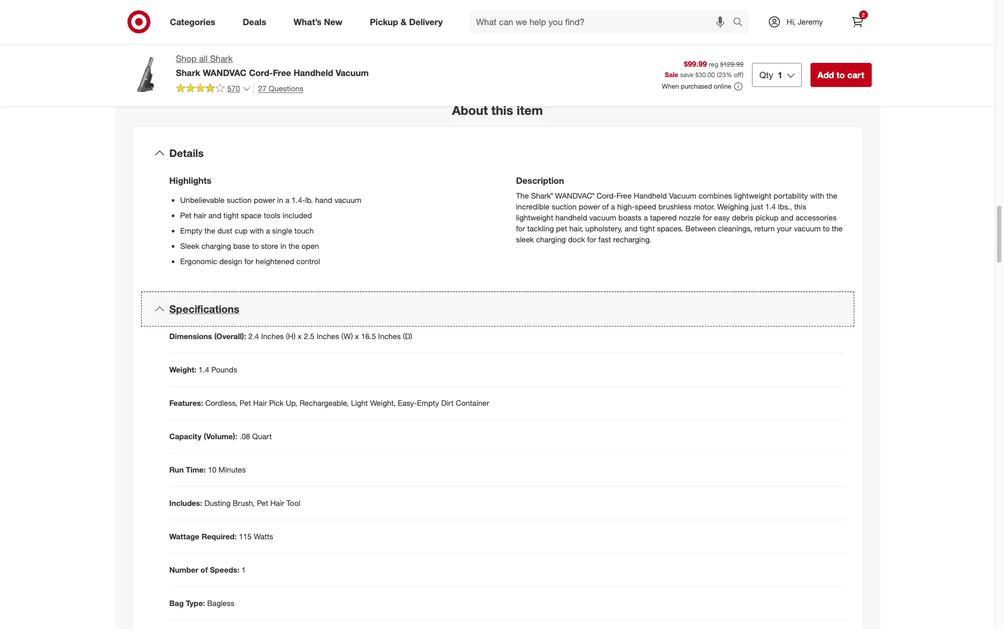 Task type: describe. For each thing, give the bounding box(es) containing it.
0 vertical spatial vacuum
[[335, 195, 362, 205]]

hand
[[315, 195, 333, 205]]

questions
[[269, 84, 304, 93]]

item
[[517, 102, 543, 118]]

speed
[[635, 202, 657, 211]]

cleanings,
[[719, 224, 753, 233]]

rechargeable,
[[300, 398, 349, 408]]

search
[[729, 17, 755, 28]]

pounds
[[211, 365, 237, 374]]

(overall):
[[214, 332, 246, 341]]

wandvac®
[[556, 191, 595, 200]]

bag type: bagless
[[169, 599, 235, 608]]

pick
[[269, 398, 284, 408]]

for down the motor.
[[703, 213, 712, 222]]

1 vertical spatial 1
[[242, 565, 246, 574]]

hair
[[194, 211, 206, 220]]

dirt
[[441, 398, 454, 408]]

0 horizontal spatial and
[[209, 211, 222, 220]]

2.5
[[304, 332, 315, 341]]

categories
[[170, 16, 215, 27]]

2 vertical spatial to
[[252, 241, 259, 251]]

handheld inside shop all shark shark wandvac cord-free handheld vacuum
[[294, 67, 333, 78]]

light
[[351, 398, 368, 408]]

a left single
[[266, 226, 270, 235]]

1 horizontal spatial vacuum
[[590, 213, 617, 222]]

1.4 inside description the shark® wandvac® cord-free handheld vacuum combines lightweight portability with the incredible suction power of a high-speed brushless motor. weighing just 1.4 lbs., this lightweight handheld vacuum boasts a tapered nozzle for easy debris pickup and accessories for tackling pet hair, upholstery, and tight spaces. between cleanings, return your vacuum to the sleek charging dock for fast recharging.
[[766, 202, 776, 211]]

ergonomic design for heightened control
[[180, 257, 320, 266]]

sponsored
[[840, 56, 872, 65]]

when purchased online
[[662, 82, 732, 91]]

1 vertical spatial in
[[281, 241, 287, 251]]

wattage
[[169, 532, 200, 541]]

single
[[272, 226, 292, 235]]

What can we help you find? suggestions appear below search field
[[470, 10, 736, 34]]

off
[[734, 71, 742, 79]]

minutes
[[219, 465, 246, 474]]

the left open on the left
[[289, 241, 300, 251]]

combines
[[699, 191, 733, 200]]

1 vertical spatial lightweight
[[516, 213, 554, 222]]

type:
[[186, 599, 205, 608]]

tools
[[264, 211, 281, 220]]

pickup
[[756, 213, 779, 222]]

watts
[[254, 532, 273, 541]]

(w)
[[342, 332, 353, 341]]

0 vertical spatial tight
[[224, 211, 239, 220]]

a left high-
[[611, 202, 616, 211]]

cart
[[848, 69, 865, 80]]

weighing
[[718, 202, 749, 211]]

$
[[696, 71, 699, 79]]

tapered
[[650, 213, 677, 222]]

high-
[[618, 202, 635, 211]]

show fewer images button
[[259, 52, 350, 76]]

tool
[[287, 498, 301, 508]]

includes: dusting brush, pet hair tool
[[169, 498, 301, 508]]

1 vertical spatial hair
[[271, 498, 284, 508]]

1 vertical spatial 1.4
[[199, 365, 209, 374]]

number
[[169, 565, 199, 574]]

0 vertical spatial this
[[492, 102, 514, 118]]

for down sleek charging base to store in the open in the top left of the page
[[245, 257, 254, 266]]

upholstery,
[[586, 224, 623, 233]]

open
[[302, 241, 319, 251]]

pickup
[[370, 16, 398, 27]]

pet
[[556, 224, 568, 233]]

dusting
[[205, 498, 231, 508]]

weight,
[[370, 398, 396, 408]]

qty
[[760, 69, 774, 80]]

hi,
[[787, 17, 796, 26]]

qty 1
[[760, 69, 783, 80]]

a down 'speed'
[[644, 213, 648, 222]]

container
[[456, 398, 490, 408]]

2 x from the left
[[355, 332, 359, 341]]

includes:
[[169, 498, 202, 508]]

27
[[258, 84, 267, 93]]

add to cart
[[818, 69, 865, 80]]

incredible
[[516, 202, 550, 211]]

shark®
[[531, 191, 553, 200]]

to inside description the shark® wandvac® cord-free handheld vacuum combines lightweight portability with the incredible suction power of a high-speed brushless motor. weighing just 1.4 lbs., this lightweight handheld vacuum boasts a tapered nozzle for easy debris pickup and accessories for tackling pet hair, upholstery, and tight spaces. between cleanings, return your vacuum to the sleek charging dock for fast recharging.
[[823, 224, 830, 233]]

tackling
[[528, 224, 554, 233]]

%
[[726, 71, 733, 79]]

accessories
[[796, 213, 837, 222]]

570 link
[[176, 83, 251, 96]]

your
[[777, 224, 792, 233]]

cord- inside description the shark® wandvac® cord-free handheld vacuum combines lightweight portability with the incredible suction power of a high-speed brushless motor. weighing just 1.4 lbs., this lightweight handheld vacuum boasts a tapered nozzle for easy debris pickup and accessories for tackling pet hair, upholstery, and tight spaces. between cleanings, return your vacuum to the sleek charging dock for fast recharging.
[[597, 191, 617, 200]]

description
[[516, 175, 565, 186]]

base
[[233, 241, 250, 251]]

show fewer images
[[266, 59, 342, 70]]

details
[[169, 147, 204, 159]]

1 horizontal spatial and
[[625, 224, 638, 233]]

27 questions
[[258, 84, 304, 93]]

features: cordless, pet hair pick up, rechargeable, light weight, easy-empty dirt container
[[169, 398, 490, 408]]

dimensions
[[169, 332, 212, 341]]

sleek
[[516, 235, 534, 244]]

image of shark wandvac cord-free handheld vacuum image
[[123, 53, 167, 96]]

0 horizontal spatial hair
[[253, 398, 267, 408]]

specifications button
[[141, 292, 855, 327]]

delivery
[[409, 16, 443, 27]]

.08
[[240, 432, 250, 441]]

sleek charging base to store in the open
[[180, 241, 319, 251]]



Task type: locate. For each thing, give the bounding box(es) containing it.
vacuum inside description the shark® wandvac® cord-free handheld vacuum combines lightweight portability with the incredible suction power of a high-speed brushless motor. weighing just 1.4 lbs., this lightweight handheld vacuum boasts a tapered nozzle for easy debris pickup and accessories for tackling pet hair, upholstery, and tight spaces. between cleanings, return your vacuum to the sleek charging dock for fast recharging.
[[670, 191, 697, 200]]

inches left (d)
[[378, 332, 401, 341]]

tight inside description the shark® wandvac® cord-free handheld vacuum combines lightweight portability with the incredible suction power of a high-speed brushless motor. weighing just 1.4 lbs., this lightweight handheld vacuum boasts a tapered nozzle for easy debris pickup and accessories for tackling pet hair, upholstery, and tight spaces. between cleanings, return your vacuum to the sleek charging dock for fast recharging.
[[640, 224, 655, 233]]

vacuum right 'hand'
[[335, 195, 362, 205]]

free up 27 questions
[[273, 67, 291, 78]]

2 horizontal spatial and
[[781, 213, 794, 222]]

1 horizontal spatial shark
[[210, 53, 233, 64]]

0 horizontal spatial inches
[[261, 332, 284, 341]]

for up the sleek
[[516, 224, 526, 233]]

(h)
[[286, 332, 296, 341]]

suction up "handheld"
[[552, 202, 577, 211]]

to right add at the top right
[[837, 69, 846, 80]]

lightweight up just
[[735, 191, 772, 200]]

for left fast
[[588, 235, 597, 244]]

control
[[297, 257, 320, 266]]

store
[[261, 241, 278, 251]]

dust
[[218, 226, 233, 235]]

cup
[[235, 226, 248, 235]]

about this item
[[452, 102, 543, 118]]

2 vertical spatial vacuum
[[794, 224, 821, 233]]

(d)
[[403, 332, 413, 341]]

about
[[452, 102, 488, 118]]

0 horizontal spatial free
[[273, 67, 291, 78]]

time:
[[186, 465, 206, 474]]

1 horizontal spatial suction
[[552, 202, 577, 211]]

1 vertical spatial pet
[[240, 398, 251, 408]]

2 inches from the left
[[317, 332, 339, 341]]

handheld up questions
[[294, 67, 333, 78]]

handheld inside description the shark® wandvac® cord-free handheld vacuum combines lightweight portability with the incredible suction power of a high-speed brushless motor. weighing just 1.4 lbs., this lightweight handheld vacuum boasts a tapered nozzle for easy debris pickup and accessories for tackling pet hair, upholstery, and tight spaces. between cleanings, return your vacuum to the sleek charging dock for fast recharging.
[[634, 191, 667, 200]]

spaces.
[[657, 224, 684, 233]]

shark down shop
[[176, 67, 200, 78]]

run time: 10 minutes
[[169, 465, 246, 474]]

included
[[283, 211, 312, 220]]

1 vertical spatial cord-
[[597, 191, 617, 200]]

1 horizontal spatial cord-
[[597, 191, 617, 200]]

pet left hair
[[180, 211, 192, 220]]

run
[[169, 465, 184, 474]]

0 vertical spatial free
[[273, 67, 291, 78]]

1 horizontal spatial handheld
[[634, 191, 667, 200]]

pickup & delivery link
[[361, 10, 457, 34]]

1 horizontal spatial this
[[795, 202, 807, 211]]

new
[[324, 16, 343, 27]]

lightweight down incredible on the top
[[516, 213, 554, 222]]

1 horizontal spatial inches
[[317, 332, 339, 341]]

inches left (h)
[[261, 332, 284, 341]]

1 vertical spatial tight
[[640, 224, 655, 233]]

recharging.
[[614, 235, 652, 244]]

charging down tackling on the top right of page
[[536, 235, 566, 244]]

with inside description the shark® wandvac® cord-free handheld vacuum combines lightweight portability with the incredible suction power of a high-speed brushless motor. weighing just 1.4 lbs., this lightweight handheld vacuum boasts a tapered nozzle for easy debris pickup and accessories for tackling pet hair, upholstery, and tight spaces. between cleanings, return your vacuum to the sleek charging dock for fast recharging.
[[811, 191, 825, 200]]

0 horizontal spatial cord-
[[249, 67, 273, 78]]

quart
[[252, 432, 272, 441]]

1 horizontal spatial x
[[355, 332, 359, 341]]

easy
[[715, 213, 730, 222]]

cord- inside shop all shark shark wandvac cord-free handheld vacuum
[[249, 67, 273, 78]]

with
[[811, 191, 825, 200], [250, 226, 264, 235]]

tight up recharging.
[[640, 224, 655, 233]]

2 horizontal spatial vacuum
[[794, 224, 821, 233]]

cord- right wandvac®
[[597, 191, 617, 200]]

with right cup
[[250, 226, 264, 235]]

and down boasts
[[625, 224, 638, 233]]

all
[[199, 53, 208, 64]]

0 horizontal spatial power
[[254, 195, 275, 205]]

0 vertical spatial empty
[[180, 226, 202, 235]]

ergonomic
[[180, 257, 217, 266]]

pet right brush,
[[257, 498, 268, 508]]

highlights
[[169, 175, 212, 186]]

what's new
[[294, 16, 343, 27]]

motor.
[[694, 202, 716, 211]]

empty
[[180, 226, 202, 235], [417, 398, 439, 408]]

16.5
[[361, 332, 376, 341]]

fast
[[599, 235, 611, 244]]

1 horizontal spatial lightweight
[[735, 191, 772, 200]]

of inside description the shark® wandvac® cord-free handheld vacuum combines lightweight portability with the incredible suction power of a high-speed brushless motor. weighing just 1.4 lbs., this lightweight handheld vacuum boasts a tapered nozzle for easy debris pickup and accessories for tackling pet hair, upholstery, and tight spaces. between cleanings, return your vacuum to the sleek charging dock for fast recharging.
[[603, 202, 609, 211]]

0 horizontal spatial 1
[[242, 565, 246, 574]]

0 vertical spatial to
[[837, 69, 846, 80]]

add
[[818, 69, 835, 80]]

1 horizontal spatial of
[[603, 202, 609, 211]]

image gallery element
[[123, 0, 485, 76]]

1 inches from the left
[[261, 332, 284, 341]]

$99.99
[[685, 59, 707, 69]]

weight:
[[169, 365, 197, 374]]

in up tools
[[277, 195, 283, 205]]

0 horizontal spatial to
[[252, 241, 259, 251]]

1.4-
[[292, 195, 305, 205]]

vacuum up the brushless
[[670, 191, 697, 200]]

1 vertical spatial this
[[795, 202, 807, 211]]

free inside shop all shark shark wandvac cord-free handheld vacuum
[[273, 67, 291, 78]]

115
[[239, 532, 252, 541]]

x
[[298, 332, 302, 341], [355, 332, 359, 341]]

charging inside description the shark® wandvac® cord-free handheld vacuum combines lightweight portability with the incredible suction power of a high-speed brushless motor. weighing just 1.4 lbs., this lightweight handheld vacuum boasts a tapered nozzle for easy debris pickup and accessories for tackling pet hair, upholstery, and tight spaces. between cleanings, return your vacuum to the sleek charging dock for fast recharging.
[[536, 235, 566, 244]]

the left dust
[[205, 226, 215, 235]]

0 horizontal spatial this
[[492, 102, 514, 118]]

fewer
[[290, 59, 312, 70]]

capacity
[[169, 432, 202, 441]]

power inside description the shark® wandvac® cord-free handheld vacuum combines lightweight portability with the incredible suction power of a high-speed brushless motor. weighing just 1.4 lbs., this lightweight handheld vacuum boasts a tapered nozzle for easy debris pickup and accessories for tackling pet hair, upholstery, and tight spaces. between cleanings, return your vacuum to the sleek charging dock for fast recharging.
[[579, 202, 601, 211]]

1 horizontal spatial tight
[[640, 224, 655, 233]]

2 vertical spatial pet
[[257, 498, 268, 508]]

hair left pick
[[253, 398, 267, 408]]

inches right '2.5'
[[317, 332, 339, 341]]

(volume):
[[204, 432, 237, 441]]

the down the accessories at the right
[[832, 224, 843, 233]]

save
[[681, 71, 694, 79]]

space
[[241, 211, 262, 220]]

1 horizontal spatial to
[[823, 224, 830, 233]]

in right store
[[281, 241, 287, 251]]

x right (w)
[[355, 332, 359, 341]]

&
[[401, 16, 407, 27]]

to right base
[[252, 241, 259, 251]]

0 vertical spatial 1
[[778, 69, 783, 80]]

and down lbs.,
[[781, 213, 794, 222]]

up,
[[286, 398, 298, 408]]

1 vertical spatial with
[[250, 226, 264, 235]]

the
[[516, 191, 529, 200]]

tight up dust
[[224, 211, 239, 220]]

of right number
[[201, 565, 208, 574]]

2 horizontal spatial inches
[[378, 332, 401, 341]]

shop
[[176, 53, 197, 64]]

this down portability
[[795, 202, 807, 211]]

0 horizontal spatial handheld
[[294, 67, 333, 78]]

1 x from the left
[[298, 332, 302, 341]]

power down wandvac®
[[579, 202, 601, 211]]

0 horizontal spatial 1.4
[[199, 365, 209, 374]]

1.4 left pounds
[[199, 365, 209, 374]]

when
[[662, 82, 680, 91]]

charging down dust
[[202, 241, 231, 251]]

0 vertical spatial lightweight
[[735, 191, 772, 200]]

0 horizontal spatial with
[[250, 226, 264, 235]]

lightweight
[[735, 191, 772, 200], [516, 213, 554, 222]]

lbs.,
[[779, 202, 793, 211]]

shark up wandvac at top
[[210, 53, 233, 64]]

suction up pet hair and tight space tools included
[[227, 195, 252, 205]]

brush,
[[233, 498, 255, 508]]

vacuum inside shop all shark shark wandvac cord-free handheld vacuum
[[336, 67, 369, 78]]

1 vertical spatial free
[[617, 191, 632, 200]]

0 horizontal spatial x
[[298, 332, 302, 341]]

1 vertical spatial to
[[823, 224, 830, 233]]

1 horizontal spatial 1.4
[[766, 202, 776, 211]]

speeds:
[[210, 565, 240, 574]]

advertisement region
[[511, 14, 872, 55]]

1 horizontal spatial hair
[[271, 498, 284, 508]]

1.4 up the pickup at right top
[[766, 202, 776, 211]]

wattage required: 115 watts
[[169, 532, 273, 541]]

description the shark® wandvac® cord-free handheld vacuum combines lightweight portability with the incredible suction power of a high-speed brushless motor. weighing just 1.4 lbs., this lightweight handheld vacuum boasts a tapered nozzle for easy debris pickup and accessories for tackling pet hair, upholstery, and tight spaces. between cleanings, return your vacuum to the sleek charging dock for fast recharging.
[[516, 175, 843, 244]]

0 horizontal spatial of
[[201, 565, 208, 574]]

to inside button
[[837, 69, 846, 80]]

0 vertical spatial pet
[[180, 211, 192, 220]]

empty the dust cup with a single touch
[[180, 226, 314, 235]]

1 right qty
[[778, 69, 783, 80]]

with up the accessories at the right
[[811, 191, 825, 200]]

0 vertical spatial handheld
[[294, 67, 333, 78]]

vacuum up upholstery,
[[590, 213, 617, 222]]

and right hair
[[209, 211, 222, 220]]

hair left tool
[[271, 498, 284, 508]]

free up high-
[[617, 191, 632, 200]]

0 horizontal spatial lightweight
[[516, 213, 554, 222]]

2.4
[[249, 332, 259, 341]]

empty up sleek
[[180, 226, 202, 235]]

pet hair and tight space tools included
[[180, 211, 312, 220]]

capacity (volume): .08 quart
[[169, 432, 272, 441]]

this inside description the shark® wandvac® cord-free handheld vacuum combines lightweight portability with the incredible suction power of a high-speed brushless motor. weighing just 1.4 lbs., this lightweight handheld vacuum boasts a tapered nozzle for easy debris pickup and accessories for tackling pet hair, upholstery, and tight spaces. between cleanings, return your vacuum to the sleek charging dock for fast recharging.
[[795, 202, 807, 211]]

0 vertical spatial of
[[603, 202, 609, 211]]

vacuum
[[335, 195, 362, 205], [590, 213, 617, 222], [794, 224, 821, 233]]

to down the accessories at the right
[[823, 224, 830, 233]]

0 vertical spatial 1.4
[[766, 202, 776, 211]]

vacuum right fewer
[[336, 67, 369, 78]]

0 horizontal spatial empty
[[180, 226, 202, 235]]

images
[[314, 59, 342, 70]]

suction
[[227, 195, 252, 205], [552, 202, 577, 211]]

3 inches from the left
[[378, 332, 401, 341]]

1 vertical spatial vacuum
[[590, 213, 617, 222]]

return
[[755, 224, 775, 233]]

0 vertical spatial shark
[[210, 53, 233, 64]]

just
[[751, 202, 764, 211]]

reg
[[709, 60, 719, 69]]

handheld
[[294, 67, 333, 78], [634, 191, 667, 200]]

1 vertical spatial shark
[[176, 67, 200, 78]]

pet
[[180, 211, 192, 220], [240, 398, 251, 408], [257, 498, 268, 508]]

hair,
[[570, 224, 584, 233]]

0 horizontal spatial shark
[[176, 67, 200, 78]]

2 link
[[846, 10, 870, 34]]

brushless
[[659, 202, 692, 211]]

1 vertical spatial empty
[[417, 398, 439, 408]]

1 horizontal spatial vacuum
[[670, 191, 697, 200]]

cord-
[[249, 67, 273, 78], [597, 191, 617, 200]]

)
[[742, 71, 744, 79]]

a left 1.4-
[[285, 195, 290, 205]]

0 horizontal spatial pet
[[180, 211, 192, 220]]

0 horizontal spatial vacuum
[[335, 195, 362, 205]]

power up tools
[[254, 195, 275, 205]]

this left item
[[492, 102, 514, 118]]

search button
[[729, 10, 755, 36]]

1.4
[[766, 202, 776, 211], [199, 365, 209, 374]]

x right (h)
[[298, 332, 302, 341]]

details button
[[141, 136, 855, 171]]

unbelievable
[[180, 195, 225, 205]]

of left high-
[[603, 202, 609, 211]]

30.00
[[699, 71, 716, 79]]

0 horizontal spatial vacuum
[[336, 67, 369, 78]]

pet right cordless,
[[240, 398, 251, 408]]

0 vertical spatial cord-
[[249, 67, 273, 78]]

design
[[219, 257, 242, 266]]

1 vertical spatial handheld
[[634, 191, 667, 200]]

2 horizontal spatial pet
[[257, 498, 268, 508]]

0 horizontal spatial charging
[[202, 241, 231, 251]]

handheld up 'speed'
[[634, 191, 667, 200]]

weight: 1.4 pounds
[[169, 365, 237, 374]]

1
[[778, 69, 783, 80], [242, 565, 246, 574]]

free inside description the shark® wandvac® cord-free handheld vacuum combines lightweight portability with the incredible suction power of a high-speed brushless motor. weighing just 1.4 lbs., this lightweight handheld vacuum boasts a tapered nozzle for easy debris pickup and accessories for tackling pet hair, upholstery, and tight spaces. between cleanings, return your vacuum to the sleek charging dock for fast recharging.
[[617, 191, 632, 200]]

1 vertical spatial of
[[201, 565, 208, 574]]

the up the accessories at the right
[[827, 191, 838, 200]]

1 horizontal spatial free
[[617, 191, 632, 200]]

0 vertical spatial hair
[[253, 398, 267, 408]]

cord- up 27
[[249, 67, 273, 78]]

vacuum down the accessories at the right
[[794, 224, 821, 233]]

2 horizontal spatial to
[[837, 69, 846, 80]]

0 horizontal spatial tight
[[224, 211, 239, 220]]

1 horizontal spatial pet
[[240, 398, 251, 408]]

23
[[719, 71, 726, 79]]

1 horizontal spatial power
[[579, 202, 601, 211]]

suction inside description the shark® wandvac® cord-free handheld vacuum combines lightweight portability with the incredible suction power of a high-speed brushless motor. weighing just 1.4 lbs., this lightweight handheld vacuum boasts a tapered nozzle for easy debris pickup and accessories for tackling pet hair, upholstery, and tight spaces. between cleanings, return your vacuum to the sleek charging dock for fast recharging.
[[552, 202, 577, 211]]

the
[[827, 191, 838, 200], [832, 224, 843, 233], [205, 226, 215, 235], [289, 241, 300, 251]]

0 vertical spatial vacuum
[[336, 67, 369, 78]]

1 right speeds:
[[242, 565, 246, 574]]

1 horizontal spatial 1
[[778, 69, 783, 80]]

empty left dirt
[[417, 398, 439, 408]]

1 horizontal spatial empty
[[417, 398, 439, 408]]

0 vertical spatial with
[[811, 191, 825, 200]]

1 vertical spatial vacuum
[[670, 191, 697, 200]]

online
[[714, 82, 732, 91]]

1 horizontal spatial charging
[[536, 235, 566, 244]]

0 vertical spatial in
[[277, 195, 283, 205]]

pickup & delivery
[[370, 16, 443, 27]]

1 horizontal spatial with
[[811, 191, 825, 200]]

hi, jeremy
[[787, 17, 823, 26]]

0 horizontal spatial suction
[[227, 195, 252, 205]]



Task type: vqa. For each thing, say whether or not it's contained in the screenshot.


